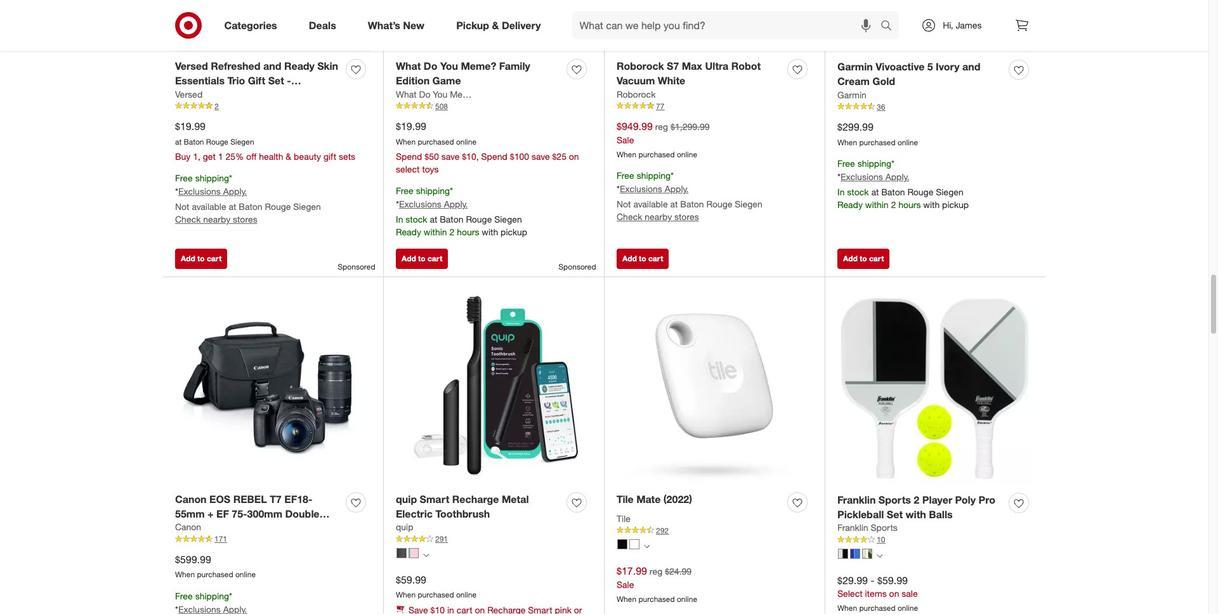 Task type: vqa. For each thing, say whether or not it's contained in the screenshot.
Franklin Sports 2 Player Poly Pro Pickleball Set with Balls
yes



Task type: describe. For each thing, give the bounding box(es) containing it.
check for exclusions apply. button underneath get
[[175, 214, 201, 225]]

$59.99 inside $59.99 when purchased online
[[396, 574, 427, 586]]

$25
[[553, 151, 567, 162]]

roborock s7 max ultra robot vacuum white link
[[617, 59, 783, 88]]

$17.99
[[617, 565, 648, 578]]

do for what do you meme?
[[419, 89, 431, 99]]

garmin for garmin
[[838, 89, 867, 100]]

white
[[658, 74, 686, 87]]

quip for quip
[[396, 522, 414, 533]]

1 vertical spatial hours
[[457, 227, 480, 238]]

trio
[[228, 74, 245, 87]]

new
[[403, 19, 425, 31]]

$19.99 for versed refreshed and ready skin essentials trio gift set - 1.3oz/3pc
[[175, 120, 206, 133]]

deals
[[309, 19, 336, 31]]

1 vertical spatial with
[[482, 227, 499, 238]]

canon eos rebel t7 ef18- 55mm + ef 75-300mm double zoom kit link
[[175, 492, 341, 535]]

you for what do you meme? family edition game
[[441, 60, 458, 72]]

add to cart button for what do you meme? family edition game
[[396, 249, 448, 269]]

77 link
[[617, 101, 813, 112]]

gold
[[873, 75, 896, 88]]

do for what do you meme? family edition game
[[424, 60, 438, 72]]

what's new
[[368, 19, 425, 31]]

$50
[[425, 151, 439, 162]]

t7
[[270, 493, 282, 506]]

what do you meme? link
[[396, 88, 480, 101]]

what for what do you meme? family edition game
[[396, 60, 421, 72]]

sets
[[339, 151, 356, 162]]

franklin sports 2 player poly pro pickleball set with balls link
[[838, 493, 1004, 522]]

vacuum
[[617, 74, 655, 87]]

select
[[396, 164, 420, 175]]

+
[[208, 508, 214, 520]]

when inside the $299.99 when purchased online
[[838, 138, 858, 147]]

171 link
[[175, 534, 371, 545]]

what do you meme? family edition game
[[396, 60, 531, 87]]

1
[[218, 151, 223, 162]]

1.3oz/3pc
[[175, 89, 222, 101]]

291 link
[[396, 534, 592, 545]]

on inside $19.99 when purchased online spend $50 save $10, spend $100 save $25 on select toys
[[569, 151, 579, 162]]

purchased inside the $299.99 when purchased online
[[860, 138, 896, 147]]

1 horizontal spatial stores
[[675, 212, 699, 222]]

black/white image
[[839, 549, 849, 559]]

rebel
[[233, 493, 267, 506]]

at inside the $19.99 at baton rouge siegen buy 1, get 1 25% off health & beauty gift sets
[[175, 137, 182, 146]]

exclusions apply. button down the $299.99 when purchased online
[[841, 171, 910, 184]]

0 vertical spatial &
[[492, 19, 499, 31]]

baton inside the $19.99 at baton rouge siegen buy 1, get 1 25% off health & beauty gift sets
[[184, 137, 204, 146]]

health
[[259, 151, 283, 162]]

10 link
[[838, 535, 1034, 546]]

quip smart recharge metal electric toothbrush
[[396, 493, 529, 520]]

ef
[[216, 508, 229, 520]]

free shipping * * exclusions apply. not available at baton rouge siegen check nearby stores for exclusions apply. button underneath $949.99 reg $1,299.99 sale when purchased online at the right of the page
[[617, 170, 763, 222]]

gift
[[248, 74, 266, 87]]

ultra
[[706, 60, 729, 72]]

check nearby stores button for exclusions apply. button underneath get
[[175, 213, 258, 226]]

siegen inside the $19.99 at baton rouge siegen buy 1, get 1 25% off health & beauty gift sets
[[231, 137, 254, 146]]

purchased inside "$29.99 - $59.99 select items on sale when purchased online"
[[860, 604, 896, 614]]

max
[[682, 60, 703, 72]]

add to cart for versed refreshed and ready skin essentials trio gift set - 1.3oz/3pc
[[181, 254, 222, 263]]

shipping for exclusions apply. button underneath $949.99 reg $1,299.99 sale when purchased online at the right of the page
[[637, 170, 671, 181]]

double
[[285, 508, 320, 520]]

purchased inside $17.99 reg $24.99 sale when purchased online
[[639, 595, 675, 604]]

balls
[[930, 508, 953, 521]]

pickup & delivery link
[[446, 11, 557, 39]]

$29.99 - $59.99 select items on sale when purchased online
[[838, 574, 919, 614]]

poly
[[956, 494, 976, 506]]

508
[[436, 101, 448, 111]]

reg for $949.99
[[656, 121, 669, 132]]

online inside the $299.99 when purchased online
[[898, 138, 919, 147]]

ivory
[[936, 60, 960, 73]]

search
[[876, 20, 906, 33]]

exclusions for exclusions apply. button underneath get
[[178, 186, 221, 197]]

franklin for franklin sports
[[838, 523, 869, 534]]

1 horizontal spatial not
[[617, 199, 631, 210]]

select
[[838, 589, 863, 600]]

1,
[[193, 151, 201, 162]]

exclusions apply. button down toys
[[399, 198, 468, 211]]

add to cart for roborock s7 max ultra robot vacuum white
[[623, 254, 664, 263]]

shipping for exclusions apply. button underneath get
[[195, 173, 229, 184]]

check for exclusions apply. button underneath $949.99 reg $1,299.99 sale when purchased online at the right of the page
[[617, 212, 643, 222]]

1 horizontal spatial hours
[[899, 200, 921, 210]]

$19.99 at baton rouge siegen buy 1, get 1 25% off health & beauty gift sets
[[175, 120, 356, 162]]

sponsored for what do you meme? family edition game
[[559, 262, 596, 272]]

when inside $17.99 reg $24.99 sale when purchased online
[[617, 595, 637, 604]]

check nearby stores button for exclusions apply. button underneath $949.99 reg $1,299.99 sale when purchased online at the right of the page
[[617, 211, 699, 224]]

s7
[[667, 60, 680, 72]]

292 link
[[617, 525, 813, 537]]

free shipping * * exclusions apply. not available at baton rouge siegen check nearby stores for exclusions apply. button underneath get
[[175, 173, 321, 225]]

on inside "$29.99 - $59.99 select items on sale when purchased online"
[[890, 589, 900, 600]]

purchased inside $949.99 reg $1,299.99 sale when purchased online
[[639, 150, 675, 159]]

sports for franklin sports 2 player poly pro pickleball set with balls
[[879, 494, 912, 506]]

garmin vivoactive 5 ivory and cream gold
[[838, 60, 981, 88]]

purchased inside $59.99 when purchased online
[[418, 591, 454, 600]]

add to cart button for versed refreshed and ready skin essentials trio gift set - 1.3oz/3pc
[[175, 249, 228, 269]]

franklin for franklin sports 2 player poly pro pickleball set with balls
[[838, 494, 876, 506]]

what's
[[368, 19, 401, 31]]

apply. down $949.99 reg $1,299.99 sale when purchased online at the right of the page
[[665, 184, 689, 194]]

set inside versed refreshed and ready skin essentials trio gift set - 1.3oz/3pc
[[268, 74, 284, 87]]

robot
[[732, 60, 761, 72]]

508 link
[[396, 101, 592, 112]]

online inside $19.99 when purchased online spend $50 save $10, spend $100 save $25 on select toys
[[456, 137, 477, 146]]

75-
[[232, 508, 247, 520]]

add to cart for garmin vivoactive 5 ivory and cream gold
[[844, 254, 885, 263]]

metal
[[502, 493, 529, 506]]

electric
[[396, 508, 433, 520]]

ready inside versed refreshed and ready skin essentials trio gift set - 1.3oz/3pc
[[284, 60, 315, 72]]

purchased inside $599.99 when purchased online
[[197, 570, 233, 580]]

roborock s7 max ultra robot vacuum white
[[617, 60, 761, 87]]

at for exclusions apply. button underneath $949.99 reg $1,299.99 sale when purchased online at the right of the page
[[671, 199, 678, 210]]

300mm
[[247, 508, 283, 520]]

james
[[956, 20, 982, 30]]

free shipping * * exclusions apply. in stock at  baton rouge siegen ready within 2 hours with pickup for exclusions apply. button below toys
[[396, 186, 528, 238]]

$10,
[[462, 151, 479, 162]]

291
[[436, 535, 448, 544]]

2 link
[[175, 101, 371, 112]]

exclusions apply. button down get
[[178, 186, 247, 198]]

1 horizontal spatial available
[[634, 199, 668, 210]]

sale for $949.99
[[617, 134, 634, 145]]

online inside $59.99 when purchased online
[[456, 591, 477, 600]]

zoom
[[175, 522, 203, 535]]

what do you meme? family edition game link
[[396, 59, 562, 88]]

0 vertical spatial with
[[924, 200, 940, 210]]

with inside franklin sports 2 player poly pro pickleball set with balls
[[906, 508, 927, 521]]

free shipping *
[[175, 591, 232, 602]]

1 vertical spatial ready
[[838, 200, 863, 210]]

canon for canon
[[175, 522, 201, 533]]

family
[[500, 60, 531, 72]]

purchased inside $19.99 when purchased online spend $50 save $10, spend $100 save $25 on select toys
[[418, 137, 454, 146]]

$599.99
[[175, 553, 211, 566]]

recharge
[[453, 493, 499, 506]]

search button
[[876, 11, 906, 42]]

$24.99
[[665, 566, 692, 577]]

2 horizontal spatial all colors image
[[877, 554, 883, 559]]

$19.99 for what do you meme? family edition game
[[396, 120, 427, 133]]

$17.99 reg $24.99 sale when purchased online
[[617, 565, 698, 604]]

versed for versed
[[175, 89, 203, 99]]

tile for tile
[[617, 513, 631, 524]]

$59.99 when purchased online
[[396, 574, 477, 600]]

0 horizontal spatial available
[[192, 201, 226, 212]]

canon link
[[175, 521, 201, 534]]

sale
[[902, 589, 918, 600]]

add to cart button for garmin vivoactive 5 ivory and cream gold
[[838, 249, 890, 269]]

$949.99 reg $1,299.99 sale when purchased online
[[617, 120, 710, 159]]

to for what do you meme? family edition game
[[418, 254, 426, 263]]

$59.99 inside "$29.99 - $59.99 select items on sale when purchased online"
[[878, 574, 908, 587]]

franklin sports link
[[838, 522, 898, 535]]

deals link
[[298, 11, 352, 39]]

black image for $59.99
[[397, 549, 407, 559]]

10
[[877, 535, 886, 545]]

2 save from the left
[[532, 151, 550, 162]]

pro
[[979, 494, 996, 506]]

franklin sports
[[838, 523, 898, 534]]

55mm
[[175, 508, 205, 520]]

pickleball
[[838, 508, 885, 521]]

when inside $19.99 when purchased online spend $50 save $10, spend $100 save $25 on select toys
[[396, 137, 416, 146]]

quip link
[[396, 521, 414, 534]]

tile mate (2022)
[[617, 493, 693, 506]]

exclusions for exclusions apply. button below toys
[[399, 199, 442, 210]]

meme? for what do you meme?
[[450, 89, 480, 99]]

cart for edition
[[428, 254, 443, 263]]

cart for vacuum
[[649, 254, 664, 263]]

free down $299.99
[[838, 158, 856, 169]]



Task type: locate. For each thing, give the bounding box(es) containing it.
exclusions
[[841, 172, 884, 182], [620, 184, 663, 194], [178, 186, 221, 197], [399, 199, 442, 210]]

exclusions apply. button down $949.99 reg $1,299.99 sale when purchased online at the right of the page
[[620, 183, 689, 196]]

roborock for roborock
[[617, 89, 656, 99]]

$949.99
[[617, 120, 653, 133]]

meme? for what do you meme? family edition game
[[461, 60, 497, 72]]

sale down $949.99
[[617, 134, 634, 145]]

at for exclusions apply. button below toys
[[430, 214, 438, 225]]

and up gift on the top left
[[263, 60, 282, 72]]

0 vertical spatial in
[[838, 187, 845, 198]]

online down $1,299.99
[[677, 150, 698, 159]]

4 cart from the left
[[870, 254, 885, 263]]

1 $19.99 from the left
[[175, 120, 206, 133]]

0 horizontal spatial all colors element
[[423, 551, 429, 559]]

free shipping * * exclusions apply. in stock at  baton rouge siegen ready within 2 hours with pickup for exclusions apply. button under the $299.99 when purchased online
[[838, 158, 969, 210]]

1 horizontal spatial black image
[[618, 540, 628, 550]]

292
[[656, 526, 669, 536]]

1 to from the left
[[197, 254, 205, 263]]

1 horizontal spatial in
[[838, 187, 845, 198]]

exclusions for exclusions apply. button underneath $949.99 reg $1,299.99 sale when purchased online at the right of the page
[[620, 184, 663, 194]]

1 horizontal spatial $59.99
[[878, 574, 908, 587]]

to for roborock s7 max ultra robot vacuum white
[[639, 254, 647, 263]]

roborock s7 max ultra robot vacuum white image
[[617, 0, 813, 52], [617, 0, 813, 52]]

online inside "$29.99 - $59.99 select items on sale when purchased online"
[[898, 604, 919, 614]]

what for what do you meme?
[[396, 89, 417, 99]]

free shipping * * exclusions apply. not available at baton rouge siegen check nearby stores down off
[[175, 173, 321, 225]]

all colors image right white icon
[[644, 544, 650, 550]]

0 vertical spatial ready
[[284, 60, 315, 72]]

1 vertical spatial pickup
[[501, 227, 528, 238]]

do up game
[[424, 60, 438, 72]]

set
[[268, 74, 284, 87], [887, 508, 903, 521]]

$19.99 up $50
[[396, 120, 427, 133]]

1 add from the left
[[181, 254, 195, 263]]

- up 2 link
[[287, 74, 291, 87]]

36 link
[[838, 101, 1034, 113]]

garmin up cream
[[838, 60, 873, 73]]

exclusions down the $299.99 when purchased online
[[841, 172, 884, 182]]

2 horizontal spatial ready
[[838, 200, 863, 210]]

apply. down the $299.99 when purchased online
[[886, 172, 910, 182]]

versed up essentials
[[175, 60, 208, 72]]

2 roborock from the top
[[617, 89, 656, 99]]

tile for tile mate (2022)
[[617, 493, 634, 506]]

when down $599.99 at the left of the page
[[175, 570, 195, 580]]

pink image
[[409, 549, 419, 559]]

free shipping * * exclusions apply. not available at baton rouge siegen check nearby stores down $949.99 reg $1,299.99 sale when purchased online at the right of the page
[[617, 170, 763, 222]]

ready
[[284, 60, 315, 72], [838, 200, 863, 210], [396, 227, 421, 238]]

*
[[892, 158, 895, 169], [671, 170, 674, 181], [838, 172, 841, 182], [229, 173, 232, 184], [617, 184, 620, 194], [450, 186, 453, 196], [175, 186, 178, 197], [396, 199, 399, 210], [229, 591, 232, 602]]

2 tile from the top
[[617, 513, 631, 524]]

reg inside $949.99 reg $1,299.99 sale when purchased online
[[656, 121, 669, 132]]

$59.99 down pink icon on the left of the page
[[396, 574, 427, 586]]

versed refreshed and ready skin essentials trio gift set - 1.3oz/3pc
[[175, 60, 338, 101]]

2 inside franklin sports 2 player poly pro pickleball set with balls
[[914, 494, 920, 506]]

all colors element
[[644, 543, 650, 550], [423, 551, 429, 559], [877, 552, 883, 560]]

1 tile from the top
[[617, 493, 634, 506]]

blue/light blue image
[[851, 549, 861, 559]]

free shipping * * exclusions apply. in stock at  baton rouge siegen ready within 2 hours with pickup
[[838, 158, 969, 210], [396, 186, 528, 238]]

ef18-
[[285, 493, 313, 506]]

roborock up 'vacuum'
[[617, 60, 664, 72]]

4 add to cart button from the left
[[838, 249, 890, 269]]

&
[[492, 19, 499, 31], [286, 151, 292, 162]]

0 vertical spatial reg
[[656, 121, 669, 132]]

36
[[877, 102, 886, 112]]

when inside $949.99 reg $1,299.99 sale when purchased online
[[617, 150, 637, 159]]

1 cart from the left
[[207, 254, 222, 263]]

canon up 55mm
[[175, 493, 207, 506]]

0 vertical spatial you
[[441, 60, 458, 72]]

stock down select
[[406, 214, 428, 225]]

apply. down 25% at the top
[[223, 186, 247, 197]]

sale inside $949.99 reg $1,299.99 sale when purchased online
[[617, 134, 634, 145]]

1 horizontal spatial sponsored
[[559, 262, 596, 272]]

all colors element right pink icon on the left of the page
[[423, 551, 429, 559]]

1 vertical spatial roborock
[[617, 89, 656, 99]]

baton
[[184, 137, 204, 146], [882, 187, 906, 198], [681, 199, 704, 210], [239, 201, 263, 212], [440, 214, 464, 225]]

0 horizontal spatial and
[[263, 60, 282, 72]]

free shipping * * exclusions apply. in stock at  baton rouge siegen ready within 2 hours with pickup down toys
[[396, 186, 528, 238]]

exclusions apply. button
[[841, 171, 910, 184], [620, 183, 689, 196], [178, 186, 247, 198], [399, 198, 468, 211]]

categories link
[[214, 11, 293, 39]]

1 horizontal spatial pickup
[[943, 200, 969, 210]]

stock for exclusions apply. button below toys
[[406, 214, 428, 225]]

0 horizontal spatial within
[[424, 227, 447, 238]]

shipping for exclusions apply. button under the $299.99 when purchased online
[[858, 158, 892, 169]]

2 spend from the left
[[482, 151, 508, 162]]

0 horizontal spatial $59.99
[[396, 574, 427, 586]]

shipping for exclusions apply. button below toys
[[416, 186, 450, 196]]

shipping down $949.99 reg $1,299.99 sale when purchased online at the right of the page
[[637, 170, 671, 181]]

2 garmin from the top
[[838, 89, 867, 100]]

rouge
[[206, 137, 228, 146], [908, 187, 934, 198], [707, 199, 733, 210], [265, 201, 291, 212], [466, 214, 492, 225]]

1 what from the top
[[396, 60, 421, 72]]

1 vertical spatial stock
[[406, 214, 428, 225]]

beauty
[[294, 151, 321, 162]]

1 add to cart button from the left
[[175, 249, 228, 269]]

roborock for roborock s7 max ultra robot vacuum white
[[617, 60, 664, 72]]

$599.99 when purchased online
[[175, 553, 256, 580]]

1 horizontal spatial nearby
[[645, 212, 672, 222]]

black image left white icon
[[618, 540, 628, 550]]

2 cart from the left
[[428, 254, 443, 263]]

you for what do you meme?
[[433, 89, 448, 99]]

0 vertical spatial sale
[[617, 134, 634, 145]]

0 horizontal spatial $19.99
[[175, 120, 206, 133]]

spend right $10,
[[482, 151, 508, 162]]

tile
[[617, 493, 634, 506], [617, 513, 631, 524]]

free down "buy"
[[175, 173, 193, 184]]

at for exclusions apply. button under the $299.99 when purchased online
[[872, 187, 880, 198]]

0 vertical spatial within
[[866, 200, 889, 210]]

when down pink icon on the left of the page
[[396, 591, 416, 600]]

stores
[[675, 212, 699, 222], [233, 214, 258, 225]]

0 vertical spatial set
[[268, 74, 284, 87]]

free down $599.99 at the left of the page
[[175, 591, 193, 602]]

1 horizontal spatial and
[[963, 60, 981, 73]]

with
[[924, 200, 940, 210], [482, 227, 499, 238], [906, 508, 927, 521]]

quip
[[396, 493, 417, 506], [396, 522, 414, 533]]

player
[[923, 494, 953, 506]]

what up edition
[[396, 60, 421, 72]]

$1,299.99
[[671, 121, 710, 132]]

online down the $24.99
[[677, 595, 698, 604]]

1 horizontal spatial free shipping * * exclusions apply. not available at baton rouge siegen check nearby stores
[[617, 170, 763, 222]]

all colors image
[[644, 544, 650, 550], [423, 553, 429, 559], [877, 554, 883, 559]]

2 sponsored from the left
[[559, 262, 596, 272]]

$299.99 when purchased online
[[838, 120, 919, 147]]

tile up white icon
[[617, 513, 631, 524]]

when down $17.99 on the bottom right of the page
[[617, 595, 637, 604]]

pickup
[[457, 19, 490, 31]]

sale inside $17.99 reg $24.99 sale when purchased online
[[617, 579, 634, 590]]

garmin vivoactive 5 ivory and cream gold image
[[838, 0, 1034, 52], [838, 0, 1034, 52]]

roborock down 'vacuum'
[[617, 89, 656, 99]]

1 horizontal spatial on
[[890, 589, 900, 600]]

1 horizontal spatial set
[[887, 508, 903, 521]]

add for versed refreshed and ready skin essentials trio gift set - 1.3oz/3pc
[[181, 254, 195, 263]]

when down 'select' at the right of the page
[[838, 604, 858, 614]]

quip for quip smart recharge metal electric toothbrush
[[396, 493, 417, 506]]

you up game
[[441, 60, 458, 72]]

sale down $17.99 on the bottom right of the page
[[617, 579, 634, 590]]

garmin inside garmin vivoactive 5 ivory and cream gold
[[838, 60, 873, 73]]

1 save from the left
[[442, 151, 460, 162]]

0 vertical spatial versed
[[175, 60, 208, 72]]

0 vertical spatial pickup
[[943, 200, 969, 210]]

shipping down toys
[[416, 186, 450, 196]]

0 horizontal spatial save
[[442, 151, 460, 162]]

purchased up "free shipping *"
[[197, 570, 233, 580]]

0 vertical spatial -
[[287, 74, 291, 87]]

1 vertical spatial set
[[887, 508, 903, 521]]

2 $19.99 from the left
[[396, 120, 427, 133]]

versed refreshed and ready skin essentials trio gift set - 1.3oz/3pc image
[[175, 0, 371, 52], [175, 0, 371, 52]]

25%
[[226, 151, 244, 162]]

franklin down pickleball
[[838, 523, 869, 534]]

quip smart recharge metal electric toothbrush image
[[396, 290, 592, 485], [396, 290, 592, 485]]

and inside garmin vivoactive 5 ivory and cream gold
[[963, 60, 981, 73]]

2 what from the top
[[396, 89, 417, 99]]

0 horizontal spatial stores
[[233, 214, 258, 225]]

2 vertical spatial ready
[[396, 227, 421, 238]]

1 horizontal spatial all colors element
[[644, 543, 650, 550]]

0 vertical spatial quip
[[396, 493, 417, 506]]

1 horizontal spatial check
[[617, 212, 643, 222]]

purchased down $949.99
[[639, 150, 675, 159]]

1 sale from the top
[[617, 134, 634, 145]]

versed down essentials
[[175, 89, 203, 99]]

1 vertical spatial sale
[[617, 579, 634, 590]]

sports for franklin sports
[[871, 523, 898, 534]]

0 horizontal spatial nearby
[[203, 214, 231, 225]]

tile link
[[617, 513, 631, 525]]

when inside $599.99 when purchased online
[[175, 570, 195, 580]]

4 add to cart from the left
[[844, 254, 885, 263]]

0 horizontal spatial stock
[[406, 214, 428, 225]]

siegen
[[231, 137, 254, 146], [937, 187, 964, 198], [735, 199, 763, 210], [294, 201, 321, 212], [495, 214, 522, 225]]

sports up pickleball
[[879, 494, 912, 506]]

$19.99 inside the $19.99 at baton rouge siegen buy 1, get 1 25% off health & beauty gift sets
[[175, 120, 206, 133]]

online down 36 link
[[898, 138, 919, 147]]

3 add from the left
[[623, 254, 637, 263]]

online inside $599.99 when purchased online
[[235, 570, 256, 580]]

0 horizontal spatial ready
[[284, 60, 315, 72]]

do
[[424, 60, 438, 72], [419, 89, 431, 99]]

$29.99
[[838, 574, 868, 587]]

on right $25
[[569, 151, 579, 162]]

$299.99
[[838, 120, 874, 133]]

0 vertical spatial sports
[[879, 494, 912, 506]]

0 horizontal spatial free shipping * * exclusions apply. not available at baton rouge siegen check nearby stores
[[175, 173, 321, 225]]

in for exclusions apply. button under the $299.99 when purchased online
[[838, 187, 845, 198]]

2 versed from the top
[[175, 89, 203, 99]]

1 vertical spatial what
[[396, 89, 417, 99]]

meme? down what do you meme? family edition game
[[450, 89, 480, 99]]

0 vertical spatial hours
[[899, 200, 921, 210]]

0 vertical spatial canon
[[175, 493, 207, 506]]

reg inside $17.99 reg $24.99 sale when purchased online
[[650, 566, 663, 577]]

exclusions down 1,
[[178, 186, 221, 197]]

reg down 77
[[656, 121, 669, 132]]

purchased down pink icon on the left of the page
[[418, 591, 454, 600]]

white image
[[630, 540, 640, 550]]

- inside "$29.99 - $59.99 select items on sale when purchased online"
[[871, 574, 875, 587]]

in for exclusions apply. button below toys
[[396, 214, 403, 225]]

set up "franklin sports"
[[887, 508, 903, 521]]

save right $50
[[442, 151, 460, 162]]

0 vertical spatial franklin
[[838, 494, 876, 506]]

online up $10,
[[456, 137, 477, 146]]

meme?
[[461, 60, 497, 72], [450, 89, 480, 99]]

refreshed
[[211, 60, 261, 72]]

exclusions down toys
[[399, 199, 442, 210]]

do inside what do you meme? family edition game
[[424, 60, 438, 72]]

1 horizontal spatial free shipping * * exclusions apply. in stock at  baton rouge siegen ready within 2 hours with pickup
[[838, 158, 969, 210]]

sale for $17.99
[[617, 579, 634, 590]]

$100
[[510, 151, 530, 162]]

at for exclusions apply. button underneath get
[[229, 201, 236, 212]]

online down 291 link
[[456, 591, 477, 600]]

franklin sports 2 player poly pro pickleball set with balls
[[838, 494, 996, 521]]

1 horizontal spatial spend
[[482, 151, 508, 162]]

2 horizontal spatial all colors element
[[877, 552, 883, 560]]

nearby
[[645, 212, 672, 222], [203, 214, 231, 225]]

apply. down $10,
[[444, 199, 468, 210]]

1 quip from the top
[[396, 493, 417, 506]]

3 cart from the left
[[649, 254, 664, 263]]

canon eos rebel t7 ef18-55mm + ef 75-300mm double zoom kit image
[[175, 290, 371, 485], [175, 290, 371, 485]]

game
[[433, 74, 461, 87]]

sponsored
[[338, 262, 376, 272], [559, 262, 596, 272]]

franklin inside 'link'
[[838, 523, 869, 534]]

1 horizontal spatial $19.99
[[396, 120, 427, 133]]

stock for exclusions apply. button under the $299.99 when purchased online
[[848, 187, 869, 198]]

reg for $17.99
[[650, 566, 663, 577]]

1 vertical spatial you
[[433, 89, 448, 99]]

cart
[[207, 254, 222, 263], [428, 254, 443, 263], [649, 254, 664, 263], [870, 254, 885, 263]]

do down edition
[[419, 89, 431, 99]]

all colors element right pink/green "image"
[[877, 552, 883, 560]]

all colors element for $59.99
[[423, 551, 429, 559]]

mate
[[637, 493, 661, 506]]

1 horizontal spatial &
[[492, 19, 499, 31]]

tile up tile link
[[617, 493, 634, 506]]

exclusions down $949.99 reg $1,299.99 sale when purchased online at the right of the page
[[620, 184, 663, 194]]

all colors image for $17.99
[[644, 544, 650, 550]]

purchased down the $24.99
[[639, 595, 675, 604]]

canon down 55mm
[[175, 522, 201, 533]]

when
[[396, 137, 416, 146], [838, 138, 858, 147], [617, 150, 637, 159], [175, 570, 195, 580], [396, 591, 416, 600], [617, 595, 637, 604], [838, 604, 858, 614]]

rouge inside the $19.99 at baton rouge siegen buy 1, get 1 25% off health & beauty gift sets
[[206, 137, 228, 146]]

online down sale
[[898, 604, 919, 614]]

$59.99
[[396, 574, 427, 586], [878, 574, 908, 587]]

meme? up game
[[461, 60, 497, 72]]

1 vertical spatial &
[[286, 151, 292, 162]]

online inside $17.99 reg $24.99 sale when purchased online
[[677, 595, 698, 604]]

sports inside franklin sports 2 player poly pro pickleball set with balls
[[879, 494, 912, 506]]

add to cart button for roborock s7 max ultra robot vacuum white
[[617, 249, 669, 269]]

when up select
[[396, 137, 416, 146]]

to for garmin vivoactive 5 ivory and cream gold
[[860, 254, 868, 263]]

2 quip from the top
[[396, 522, 414, 533]]

black image for $17.99
[[618, 540, 628, 550]]

tile mate (2022) image
[[617, 290, 813, 485], [617, 290, 813, 485]]

sports up 10
[[871, 523, 898, 534]]

save
[[442, 151, 460, 162], [532, 151, 550, 162]]

2 add to cart from the left
[[402, 254, 443, 263]]

shipping down the $299.99 when purchased online
[[858, 158, 892, 169]]

free down $949.99
[[617, 170, 635, 181]]

add
[[181, 254, 195, 263], [402, 254, 416, 263], [623, 254, 637, 263], [844, 254, 858, 263]]

versed link
[[175, 88, 203, 101]]

1 horizontal spatial stock
[[848, 187, 869, 198]]

1 vertical spatial on
[[890, 589, 900, 600]]

online down 171 link
[[235, 570, 256, 580]]

meme? inside what do you meme? family edition game
[[461, 60, 497, 72]]

when inside "$29.99 - $59.99 select items on sale when purchased online"
[[838, 604, 858, 614]]

0 horizontal spatial on
[[569, 151, 579, 162]]

reg left the $24.99
[[650, 566, 663, 577]]

1 vertical spatial franklin
[[838, 523, 869, 534]]

1 vertical spatial versed
[[175, 89, 203, 99]]

what do you meme? family edition game image
[[396, 0, 592, 52], [396, 0, 592, 52]]

0 horizontal spatial not
[[175, 201, 190, 212]]

purchased
[[418, 137, 454, 146], [860, 138, 896, 147], [639, 150, 675, 159], [197, 570, 233, 580], [418, 591, 454, 600], [639, 595, 675, 604], [860, 604, 896, 614]]

stock down the $299.99 when purchased online
[[848, 187, 869, 198]]

all colors image right pink/green "image"
[[877, 554, 883, 559]]

1 vertical spatial garmin
[[838, 89, 867, 100]]

items
[[866, 589, 887, 600]]

1 vertical spatial reg
[[650, 566, 663, 577]]

franklin
[[838, 494, 876, 506], [838, 523, 869, 534]]

0 vertical spatial tile
[[617, 493, 634, 506]]

3 add to cart button from the left
[[617, 249, 669, 269]]

& inside the $19.99 at baton rouge siegen buy 1, get 1 25% off health & beauty gift sets
[[286, 151, 292, 162]]

franklin sports 2 player poly pro pickleball set with balls image
[[838, 290, 1034, 486], [838, 290, 1034, 486]]

quip down electric
[[396, 522, 414, 533]]

3 add to cart from the left
[[623, 254, 664, 263]]

what inside what do you meme? family edition game
[[396, 60, 421, 72]]

vivoactive
[[876, 60, 925, 73]]

set inside franklin sports 2 player poly pro pickleball set with balls
[[887, 508, 903, 521]]

black image
[[618, 540, 628, 550], [397, 549, 407, 559]]

1 horizontal spatial within
[[866, 200, 889, 210]]

add for roborock s7 max ultra robot vacuum white
[[623, 254, 637, 263]]

spend up select
[[396, 151, 422, 162]]

$19.99 when purchased online spend $50 save $10, spend $100 save $25 on select toys
[[396, 120, 579, 175]]

exclusions for exclusions apply. button under the $299.99 when purchased online
[[841, 172, 884, 182]]

1 horizontal spatial save
[[532, 151, 550, 162]]

0 horizontal spatial &
[[286, 151, 292, 162]]

2 vertical spatial with
[[906, 508, 927, 521]]

1 sponsored from the left
[[338, 262, 376, 272]]

2 add to cart button from the left
[[396, 249, 448, 269]]

$19.99 up 1,
[[175, 120, 206, 133]]

purchased down $299.99
[[860, 138, 896, 147]]

0 horizontal spatial spend
[[396, 151, 422, 162]]

5
[[928, 60, 934, 73]]

when down $949.99
[[617, 150, 637, 159]]

cart for essentials
[[207, 254, 222, 263]]

0 vertical spatial what
[[396, 60, 421, 72]]

when inside $59.99 when purchased online
[[396, 591, 416, 600]]

add to cart for what do you meme? family edition game
[[402, 254, 443, 263]]

0 horizontal spatial black image
[[397, 549, 407, 559]]

all colors element right white icon
[[644, 543, 650, 550]]

0 horizontal spatial hours
[[457, 227, 480, 238]]

roborock link
[[617, 88, 656, 101]]

canon inside canon eos rebel t7 ef18- 55mm + ef 75-300mm double zoom kit
[[175, 493, 207, 506]]

gift
[[324, 151, 337, 162]]

add to cart button
[[175, 249, 228, 269], [396, 249, 448, 269], [617, 249, 669, 269], [838, 249, 890, 269]]

what down edition
[[396, 89, 417, 99]]

within
[[866, 200, 889, 210], [424, 227, 447, 238]]

-
[[287, 74, 291, 87], [871, 574, 875, 587]]

1 franklin from the top
[[838, 494, 876, 506]]

1 vertical spatial sports
[[871, 523, 898, 534]]

pink/green image
[[863, 549, 873, 559]]

1 vertical spatial tile
[[617, 513, 631, 524]]

0 horizontal spatial free shipping * * exclusions apply. in stock at  baton rouge siegen ready within 2 hours with pickup
[[396, 186, 528, 238]]

canon for canon eos rebel t7 ef18- 55mm + ef 75-300mm double zoom kit
[[175, 493, 207, 506]]

free shipping * * exclusions apply. in stock at  baton rouge siegen ready within 2 hours with pickup down the $299.99 when purchased online
[[838, 158, 969, 210]]

quip smart recharge metal electric toothbrush link
[[396, 492, 562, 521]]

1 vertical spatial quip
[[396, 522, 414, 533]]

0 horizontal spatial set
[[268, 74, 284, 87]]

and inside versed refreshed and ready skin essentials trio gift set - 1.3oz/3pc
[[263, 60, 282, 72]]

0 horizontal spatial pickup
[[501, 227, 528, 238]]

black image left pink icon on the left of the page
[[397, 549, 407, 559]]

all colors image for $59.99
[[423, 553, 429, 559]]

77
[[656, 101, 665, 111]]

0 horizontal spatial check
[[175, 214, 201, 225]]

versed refreshed and ready skin essentials trio gift set - 1.3oz/3pc link
[[175, 59, 341, 101]]

add for what do you meme? family edition game
[[402, 254, 416, 263]]

garmin for garmin vivoactive 5 ivory and cream gold
[[838, 60, 873, 73]]

you inside what do you meme? family edition game
[[441, 60, 458, 72]]

1 roborock from the top
[[617, 60, 664, 72]]

0 vertical spatial garmin
[[838, 60, 873, 73]]

purchased up $50
[[418, 137, 454, 146]]

add for garmin vivoactive 5 ivory and cream gold
[[844, 254, 858, 263]]

1 vertical spatial do
[[419, 89, 431, 99]]

save left $25
[[532, 151, 550, 162]]

cream
[[838, 75, 870, 88]]

& right pickup
[[492, 19, 499, 31]]

1 vertical spatial canon
[[175, 522, 201, 533]]

1 horizontal spatial -
[[871, 574, 875, 587]]

you up 508 at the top left of page
[[433, 89, 448, 99]]

1 vertical spatial -
[[871, 574, 875, 587]]

on left sale
[[890, 589, 900, 600]]

1 versed from the top
[[175, 60, 208, 72]]

franklin inside franklin sports 2 player poly pro pickleball set with balls
[[838, 494, 876, 506]]

- up 'items'
[[871, 574, 875, 587]]

1 add to cart from the left
[[181, 254, 222, 263]]

and right ivory
[[963, 60, 981, 73]]

1 vertical spatial in
[[396, 214, 403, 225]]

free down select
[[396, 186, 414, 196]]

all colors element for $17.99
[[644, 543, 650, 550]]

when down $299.99
[[838, 138, 858, 147]]

shipping down get
[[195, 173, 229, 184]]

cart for cream
[[870, 254, 885, 263]]

on
[[569, 151, 579, 162], [890, 589, 900, 600]]

$59.99 up 'items'
[[878, 574, 908, 587]]

sponsored for versed refreshed and ready skin essentials trio gift set - 1.3oz/3pc
[[338, 262, 376, 272]]

1 garmin from the top
[[838, 60, 873, 73]]

1 horizontal spatial ready
[[396, 227, 421, 238]]

4 add from the left
[[844, 254, 858, 263]]

2 franklin from the top
[[838, 523, 869, 534]]

and
[[263, 60, 282, 72], [963, 60, 981, 73]]

- inside versed refreshed and ready skin essentials trio gift set - 1.3oz/3pc
[[287, 74, 291, 87]]

$19.99 inside $19.99 when purchased online spend $50 save $10, spend $100 save $25 on select toys
[[396, 120, 427, 133]]

0 horizontal spatial all colors image
[[423, 553, 429, 559]]

purchased down 'items'
[[860, 604, 896, 614]]

versed inside versed refreshed and ready skin essentials trio gift set - 1.3oz/3pc
[[175, 60, 208, 72]]

franklin up pickleball
[[838, 494, 876, 506]]

& right health
[[286, 151, 292, 162]]

0 horizontal spatial -
[[287, 74, 291, 87]]

roborock inside roborock s7 max ultra robot vacuum white
[[617, 60, 664, 72]]

0 vertical spatial meme?
[[461, 60, 497, 72]]

1 spend from the left
[[396, 151, 422, 162]]

4 to from the left
[[860, 254, 868, 263]]

0 horizontal spatial in
[[396, 214, 403, 225]]

1 vertical spatial within
[[424, 227, 447, 238]]

quip inside the quip smart recharge metal electric toothbrush
[[396, 493, 417, 506]]

0 vertical spatial on
[[569, 151, 579, 162]]

2 sale from the top
[[617, 579, 634, 590]]

online inside $949.99 reg $1,299.99 sale when purchased online
[[677, 150, 698, 159]]

what's new link
[[357, 11, 441, 39]]

1 canon from the top
[[175, 493, 207, 506]]

to for versed refreshed and ready skin essentials trio gift set - 1.3oz/3pc
[[197, 254, 205, 263]]

0 horizontal spatial sponsored
[[338, 262, 376, 272]]

2 to from the left
[[418, 254, 426, 263]]

shipping down $599.99 when purchased online
[[195, 591, 229, 602]]

What can we help you find? suggestions appear below search field
[[572, 11, 885, 39]]

skin
[[318, 60, 338, 72]]

1 horizontal spatial check nearby stores button
[[617, 211, 699, 224]]

2 add from the left
[[402, 254, 416, 263]]

2 canon from the top
[[175, 522, 201, 533]]

3 to from the left
[[639, 254, 647, 263]]

get
[[203, 151, 216, 162]]

delivery
[[502, 19, 541, 31]]

versed for versed refreshed and ready skin essentials trio gift set - 1.3oz/3pc
[[175, 60, 208, 72]]

sports inside 'link'
[[871, 523, 898, 534]]

set right gift on the top left
[[268, 74, 284, 87]]



